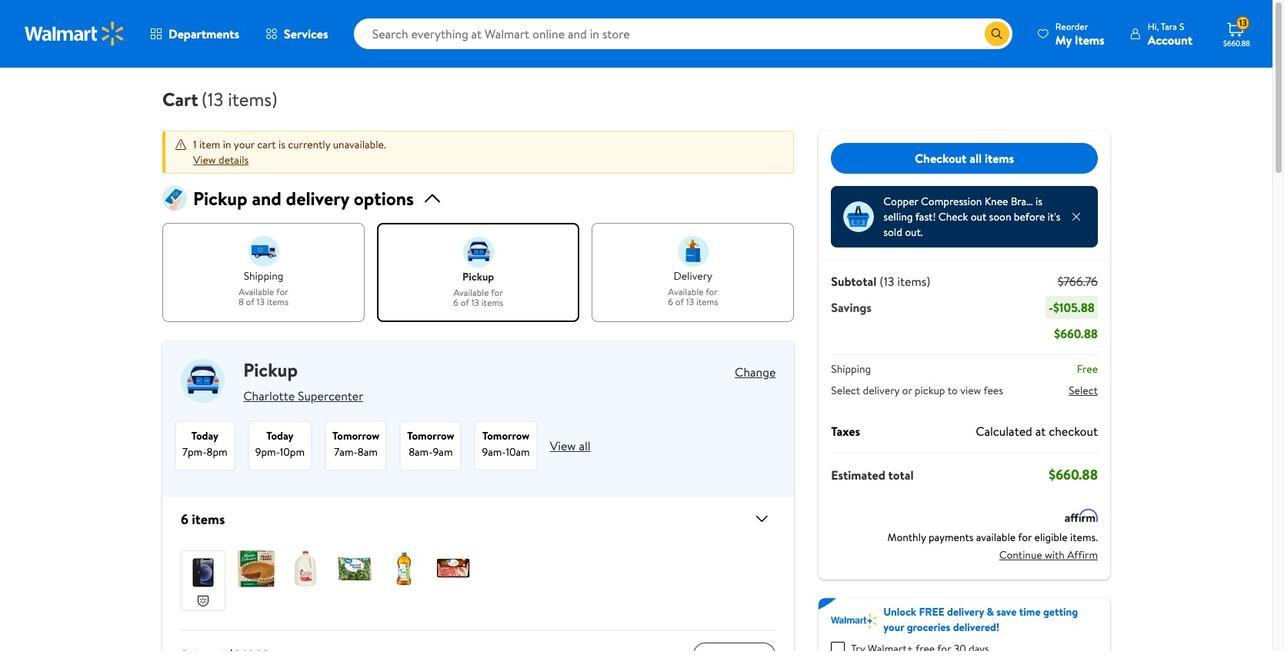 Task type: locate. For each thing, give the bounding box(es) containing it.
0 vertical spatial $660.88
[[1224, 38, 1251, 48]]

0 vertical spatial items)
[[228, 86, 278, 112]]

$660.88 up affirm icon
[[1049, 466, 1098, 485]]

items inside shipping available for 8 of 13 items
[[267, 296, 289, 309]]

today 9pm-10pm
[[255, 429, 305, 460]]

of inside delivery available for 6 of 13 items
[[676, 296, 684, 309]]

for for pickup
[[491, 286, 503, 299]]

pickup and delivery options
[[193, 185, 414, 212]]

tomorrow up "10am"
[[482, 429, 530, 444]]

all right checkout
[[970, 150, 982, 167]]

continue with affirm link
[[999, 543, 1098, 568]]

0 horizontal spatial today
[[191, 429, 219, 444]]

10pm
[[280, 445, 305, 460]]

your left groceries
[[884, 620, 904, 636]]

great value frozen broccoli florets, 12 oz steamable bag with addon services image
[[336, 551, 373, 588]]

pickup
[[193, 185, 248, 212], [243, 357, 298, 383]]

subtotal
[[831, 273, 877, 290]]

2 tomorrow from the left
[[407, 429, 454, 444]]

6 for delivery
[[668, 296, 673, 309]]

available inside shipping available for 8 of 13 items
[[239, 285, 274, 298]]

-
[[1049, 299, 1053, 316]]

6 inside delivery available for 6 of 13 items
[[668, 296, 673, 309]]

of inside shipping available for 8 of 13 items
[[246, 296, 254, 309]]

alert
[[162, 131, 794, 174]]

1 vertical spatial all
[[579, 438, 591, 455]]

1 vertical spatial items)
[[898, 273, 931, 290]]

1 select from the left
[[831, 383, 860, 399]]

of right 8
[[246, 296, 254, 309]]

tomorrow up "7am-"
[[332, 429, 380, 444]]

items for delivery
[[696, 296, 718, 309]]

for for shipping
[[276, 285, 288, 298]]

available
[[239, 285, 274, 298], [668, 285, 704, 298], [454, 286, 489, 299]]

today up 10pm
[[266, 429, 294, 444]]

monthly payments available for eligible items. continue with affirm
[[888, 530, 1098, 563]]

pickup for pickup
[[243, 357, 298, 383]]

1 horizontal spatial your
[[884, 620, 904, 636]]

0 horizontal spatial (13
[[201, 86, 224, 112]]

13 inside shipping available for 8 of 13 items
[[257, 296, 265, 309]]

for down 'intent image for pickup'
[[491, 286, 503, 299]]

today up 7pm-
[[191, 429, 219, 444]]

2 today from the left
[[266, 429, 294, 444]]

0 horizontal spatial pickup
[[463, 269, 494, 285]]

$660.88 right the account
[[1224, 38, 1251, 48]]

free
[[1077, 362, 1098, 377]]

Try Walmart+ free for 30 days checkbox
[[831, 643, 845, 652]]

items down 'intent image for pickup'
[[482, 297, 503, 310]]

Walmart Site-Wide search field
[[354, 18, 1013, 49]]

tomorrow 7am-8am
[[332, 429, 380, 460]]

tomorrow
[[332, 429, 380, 444], [407, 429, 454, 444], [482, 429, 530, 444]]

0 vertical spatial is
[[279, 137, 285, 152]]

available down shipping
[[239, 285, 274, 298]]

details
[[219, 152, 249, 168]]

0 horizontal spatial select
[[831, 383, 860, 399]]

0 horizontal spatial of
[[246, 296, 254, 309]]

is inside 1 item in your cart is currently unavailable. view details
[[279, 137, 285, 152]]

1 vertical spatial view
[[550, 438, 576, 455]]

today inside today 9pm-10pm
[[266, 429, 294, 444]]

for up the continue
[[1018, 530, 1032, 546]]

13 inside delivery available for 6 of 13 items
[[686, 296, 694, 309]]

pickup and delivery options button
[[162, 185, 794, 212]]

items) down out.
[[898, 273, 931, 290]]

pickup up charlotte
[[243, 357, 298, 383]]

13 inside "pickup available for 6 of 13 items"
[[471, 297, 479, 310]]

1 horizontal spatial (13
[[880, 273, 895, 290]]

tomorrow for 9am
[[407, 429, 454, 444]]

for down shipping
[[276, 285, 288, 298]]

your
[[234, 137, 255, 152], [884, 620, 904, 636]]

of
[[246, 296, 254, 309], [676, 296, 684, 309], [461, 297, 469, 310]]

currently
[[288, 137, 330, 152]]

(13 for subtotal
[[880, 273, 895, 290]]

pickup down 'intent image for pickup'
[[463, 269, 494, 285]]

2 horizontal spatial 6
[[668, 296, 673, 309]]

9pm-
[[255, 445, 280, 460]]

is
[[279, 137, 285, 152], [1036, 194, 1043, 209]]

items up knee
[[985, 150, 1014, 167]]

(13 right cart
[[201, 86, 224, 112]]

1 horizontal spatial pickup
[[915, 383, 945, 399]]

6 inside "pickup available for 6 of 13 items"
[[453, 297, 459, 310]]

in
[[223, 137, 231, 152]]

items inside "pickup available for 6 of 13 items"
[[482, 297, 503, 310]]

1 vertical spatial your
[[884, 620, 904, 636]]

today 7pm-8pm
[[182, 429, 228, 460]]

delivery down intent image for delivery
[[674, 269, 713, 284]]

items) for cart (13 items)
[[228, 86, 278, 112]]

available down 'intent image for pickup'
[[454, 286, 489, 299]]

6
[[668, 296, 673, 309], [453, 297, 459, 310], [181, 510, 188, 529]]

1 horizontal spatial 6
[[453, 297, 459, 310]]

of down intent image for delivery
[[676, 296, 684, 309]]

of down 'intent image for pickup'
[[461, 297, 469, 310]]

cart
[[257, 137, 276, 152]]

9am
[[433, 445, 453, 460]]

delivery inside unlock free delivery & save time getting your groceries delivered!
[[947, 605, 984, 620]]

tomorrow up the '8am-'
[[407, 429, 454, 444]]

account
[[1148, 31, 1193, 48]]

all
[[970, 150, 982, 167], [579, 438, 591, 455]]

3 tomorrow from the left
[[482, 429, 530, 444]]

2 select from the left
[[1069, 383, 1098, 399]]

13 down intent image for delivery
[[686, 296, 694, 309]]

affirm image
[[1065, 509, 1098, 523]]

0 horizontal spatial items)
[[228, 86, 278, 112]]

available
[[976, 530, 1016, 546]]

all inside button
[[970, 150, 982, 167]]

1 vertical spatial (13
[[880, 273, 895, 290]]

items) up cart
[[228, 86, 278, 112]]

pickup down view details button
[[193, 185, 248, 212]]

1 horizontal spatial today
[[266, 429, 294, 444]]

2 horizontal spatial tomorrow
[[482, 429, 530, 444]]

1 horizontal spatial available
[[454, 286, 489, 299]]

unlock free delivery & save time getting your groceries delivered! banner
[[819, 599, 1110, 652]]

(13 right subtotal at the right of page
[[880, 273, 895, 290]]

items)
[[228, 86, 278, 112], [898, 273, 931, 290]]

your right in
[[234, 137, 255, 152]]

tomorrow 9am-10am
[[482, 429, 530, 460]]

monthly
[[888, 530, 926, 546]]

select button
[[1069, 383, 1098, 399]]

view right "10am"
[[550, 438, 576, 455]]

$766.76
[[1058, 273, 1098, 290]]

calculated
[[976, 423, 1033, 440]]

8am-
[[409, 445, 433, 460]]

1 horizontal spatial of
[[461, 297, 469, 310]]

10am
[[506, 445, 530, 460]]

0 vertical spatial (13
[[201, 86, 224, 112]]

charlotte supercenter button
[[243, 384, 364, 409]]

available for shipping
[[239, 285, 274, 298]]

13 right 8
[[257, 296, 265, 309]]

available down intent image for delivery
[[668, 285, 704, 298]]

1 vertical spatial is
[[1036, 194, 1043, 209]]

8pm
[[207, 445, 228, 460]]

items down shipping
[[267, 296, 289, 309]]

available inside "pickup available for 6 of 13 items"
[[454, 286, 489, 299]]

items for shipping
[[267, 296, 289, 309]]

groceries
[[907, 620, 951, 636]]

1 horizontal spatial select
[[1069, 383, 1098, 399]]

compression
[[921, 194, 982, 209]]

1 vertical spatial pickup
[[243, 357, 298, 383]]

for inside shipping available for 8 of 13 items
[[276, 285, 288, 298]]

view left in
[[193, 152, 216, 168]]

for inside "pickup available for 6 of 13 items"
[[491, 286, 503, 299]]

fast!
[[915, 209, 936, 225]]

2 horizontal spatial of
[[676, 296, 684, 309]]

of for shipping
[[246, 296, 254, 309]]

delivery
[[286, 185, 349, 212], [674, 269, 713, 284], [863, 383, 900, 399], [947, 605, 984, 620]]

before
[[1014, 209, 1045, 225]]

all right "10am"
[[579, 438, 591, 455]]

view all button
[[550, 438, 591, 455]]

my
[[1056, 31, 1072, 48]]

pickup left to
[[915, 383, 945, 399]]

items for pickup
[[482, 297, 503, 310]]

today for 8pm
[[191, 429, 219, 444]]

unavailable.
[[333, 137, 386, 152]]

(13 for cart
[[201, 86, 224, 112]]

1 today from the left
[[191, 429, 219, 444]]

0 horizontal spatial is
[[279, 137, 285, 152]]

Search search field
[[354, 18, 1013, 49]]

1 horizontal spatial items)
[[898, 273, 931, 290]]

select down free
[[1069, 383, 1098, 399]]

0 horizontal spatial view
[[193, 152, 216, 168]]

0 vertical spatial all
[[970, 150, 982, 167]]

supercenter
[[298, 388, 364, 405]]

1 horizontal spatial tomorrow
[[407, 429, 454, 444]]

1 horizontal spatial is
[[1036, 194, 1043, 209]]

s
[[1180, 20, 1185, 33]]

0 vertical spatial your
[[234, 137, 255, 152]]

charlotte
[[243, 388, 295, 405]]

1 tomorrow from the left
[[332, 429, 380, 444]]

subtotal (13 items)
[[831, 273, 931, 290]]

or
[[902, 383, 912, 399]]

items inside delivery available for 6 of 13 items
[[696, 296, 718, 309]]

0 horizontal spatial tomorrow
[[332, 429, 380, 444]]

&
[[987, 605, 994, 620]]

view
[[961, 383, 981, 399]]

cart
[[162, 86, 198, 112]]

1 horizontal spatial all
[[970, 150, 982, 167]]

0 vertical spatial view
[[193, 152, 216, 168]]

tomorrow 8am-9am
[[407, 429, 454, 460]]

view all items image
[[747, 510, 771, 529]]

getting
[[1043, 605, 1078, 620]]

of inside "pickup available for 6 of 13 items"
[[461, 297, 469, 310]]

select down shipping
[[831, 383, 860, 399]]

$105.88
[[1053, 299, 1095, 316]]

2 horizontal spatial available
[[668, 285, 704, 298]]

0 horizontal spatial available
[[239, 285, 274, 298]]

today inside today 7pm-8pm
[[191, 429, 219, 444]]

list
[[162, 223, 794, 323]]

is right bra... at right
[[1036, 194, 1043, 209]]

today for 10pm
[[266, 429, 294, 444]]

tara
[[1161, 20, 1177, 33]]

0 horizontal spatial your
[[234, 137, 255, 152]]

items
[[985, 150, 1014, 167], [267, 296, 289, 309], [696, 296, 718, 309], [482, 297, 503, 310], [192, 510, 225, 529]]

13 down 'intent image for pickup'
[[471, 297, 479, 310]]

6 items
[[181, 510, 225, 529]]

checkout
[[1049, 423, 1098, 440]]

0 horizontal spatial all
[[579, 438, 591, 455]]

$660.88
[[1224, 38, 1251, 48], [1055, 326, 1098, 342], [1049, 466, 1098, 485]]

$660.88 down $105.88
[[1055, 326, 1098, 342]]

selling
[[884, 209, 913, 225]]

delivery left &
[[947, 605, 984, 620]]

available inside delivery available for 6 of 13 items
[[668, 285, 704, 298]]

reorder my items
[[1056, 20, 1105, 48]]

1 vertical spatial pickup
[[915, 383, 945, 399]]

0 vertical spatial pickup
[[193, 185, 248, 212]]

for down intent image for delivery
[[706, 285, 718, 298]]

is right cart
[[279, 137, 285, 152]]

tomorrow inside tomorrow 9am-10am
[[482, 429, 530, 444]]

13 for shipping
[[257, 296, 265, 309]]

0 vertical spatial pickup
[[463, 269, 494, 285]]

items down intent image for delivery
[[696, 296, 718, 309]]

delivery right the and
[[286, 185, 349, 212]]

for inside delivery available for 6 of 13 items
[[706, 285, 718, 298]]

today
[[191, 429, 219, 444], [266, 429, 294, 444]]

of for delivery
[[676, 296, 684, 309]]

list containing shipping
[[162, 223, 794, 323]]

search icon image
[[991, 28, 1003, 40]]



Task type: vqa. For each thing, say whether or not it's contained in the screenshot.
Glendale, 91206  icon
no



Task type: describe. For each thing, give the bounding box(es) containing it.
view all
[[550, 438, 591, 455]]

pickup available for 6 of 13 items
[[453, 269, 503, 310]]

charlotte supercenter
[[243, 388, 364, 405]]

options
[[354, 185, 414, 212]]

soon
[[989, 209, 1012, 225]]

checkout all items button
[[831, 143, 1098, 174]]

items.
[[1071, 530, 1098, 546]]

view details button
[[193, 152, 249, 168]]

cart_gic_illustration image
[[162, 186, 187, 211]]

change
[[735, 364, 776, 381]]

services button
[[252, 15, 341, 52]]

all for view
[[579, 438, 591, 455]]

shipping
[[831, 362, 871, 377]]

continue
[[999, 548, 1042, 563]]

walmart image
[[25, 22, 125, 46]]

items inside button
[[985, 150, 1014, 167]]

copper
[[884, 194, 919, 209]]

items) for subtotal (13 items)
[[898, 273, 931, 290]]

delivered!
[[953, 620, 1000, 636]]

select for select button
[[1069, 383, 1098, 399]]

to
[[948, 383, 958, 399]]

your inside unlock free delivery & save time getting your groceries delivered!
[[884, 620, 904, 636]]

13 for delivery
[[686, 296, 694, 309]]

payments
[[929, 530, 974, 546]]

cart (13 items)
[[162, 86, 278, 112]]

taxes
[[831, 423, 860, 440]]

checkout all items
[[915, 150, 1014, 167]]

1 vertical spatial $660.88
[[1055, 326, 1098, 342]]

with
[[1045, 548, 1065, 563]]

13 for pickup
[[471, 297, 479, 310]]

items
[[1075, 31, 1105, 48]]

pickup inside "pickup available for 6 of 13 items"
[[463, 269, 494, 285]]

calculated at checkout
[[976, 423, 1098, 440]]

7am-
[[334, 445, 358, 460]]

copper compression knee bra... is selling fast! check out soon before it's sold out.
[[884, 194, 1061, 240]]

alert containing 1 item in your cart is currently unavailable.
[[162, 131, 794, 174]]

it's
[[1048, 209, 1061, 225]]

1 horizontal spatial view
[[550, 438, 576, 455]]

0 horizontal spatial 6
[[181, 510, 188, 529]]

free
[[919, 605, 945, 620]]

shipping
[[244, 269, 284, 284]]

hi,
[[1148, 20, 1159, 33]]

great value whole vitamin d milk, gallon, 128 fl oz with addon services image
[[287, 551, 324, 588]]

great value 100% apple juice, 96 fl oz with addon services image
[[386, 551, 422, 588]]

items up straight talk apple iphone 12, 64gb, black- prepaid smartphone [locked to straight talk] with addon services icon in the bottom left of the page
[[192, 510, 225, 529]]

intent image for shipping image
[[248, 236, 279, 267]]

save
[[997, 605, 1017, 620]]

at
[[1036, 423, 1046, 440]]

reorder
[[1056, 20, 1088, 33]]

2 vertical spatial $660.88
[[1049, 466, 1098, 485]]

tomorrow for 10am
[[482, 429, 530, 444]]

for inside monthly payments available for eligible items. continue with affirm
[[1018, 530, 1032, 546]]

straight talk apple iphone 12, 64gb, black- prepaid smartphone [locked to straight talk] with addon services image
[[185, 555, 222, 592]]

is inside 'copper compression knee bra... is selling fast! check out soon before it's sold out.'
[[1036, 194, 1043, 209]]

of for pickup
[[461, 297, 469, 310]]

delivery left or
[[863, 383, 900, 399]]

all for checkout
[[970, 150, 982, 167]]

pickup for pickup and delivery options
[[193, 185, 248, 212]]

departments button
[[137, 15, 252, 52]]

8
[[239, 296, 244, 309]]

less than x qty image
[[844, 202, 874, 232]]

for for delivery
[[706, 285, 718, 298]]

savings
[[831, 299, 872, 316]]

select for select delivery or pickup to view fees
[[831, 383, 860, 399]]

available for pickup
[[454, 286, 489, 299]]

affirm
[[1068, 548, 1098, 563]]

estimated
[[831, 467, 886, 484]]

change button
[[735, 364, 776, 381]]

1 item in your cart is currently unavailable. view details
[[193, 137, 386, 168]]

checkout
[[915, 150, 967, 167]]

7pm-
[[182, 445, 207, 460]]

item
[[199, 137, 220, 152]]

-$105.88
[[1049, 299, 1095, 316]]

available for delivery
[[668, 285, 704, 298]]

select delivery or pickup to view fees
[[831, 383, 1003, 399]]

marie callender's pumpkin pie, 36 oz (frozen) with addon services image
[[238, 551, 275, 588]]

intent image for pickup image
[[463, 237, 494, 268]]

your inside 1 item in your cart is currently unavailable. view details
[[234, 137, 255, 152]]

eligible
[[1035, 530, 1068, 546]]

great value hickory smoked bacon, 12 oz with addon services image
[[435, 551, 472, 588]]

knee
[[985, 194, 1008, 209]]

delivery inside delivery available for 6 of 13 items
[[674, 269, 713, 284]]

shipping available for 8 of 13 items
[[239, 269, 289, 309]]

and
[[252, 185, 282, 212]]

1
[[193, 137, 197, 152]]

unlock free delivery & save time getting your groceries delivered!
[[884, 605, 1078, 636]]

walmart plus image
[[831, 614, 878, 630]]

total
[[889, 467, 914, 484]]

view inside 1 item in your cart is currently unavailable. view details
[[193, 152, 216, 168]]

8am
[[358, 445, 378, 460]]

tomorrow for 8am
[[332, 429, 380, 444]]

6 for pickup
[[453, 297, 459, 310]]

intent image for delivery image
[[678, 236, 709, 267]]

delivery available for 6 of 13 items
[[668, 269, 718, 309]]

departments
[[169, 25, 239, 42]]

13 right s
[[1239, 16, 1247, 29]]

close nudge image
[[1070, 211, 1083, 223]]

bra...
[[1011, 194, 1033, 209]]

9am-
[[482, 445, 506, 460]]

check
[[939, 209, 968, 225]]

time
[[1020, 605, 1041, 620]]

fees
[[984, 383, 1003, 399]]



